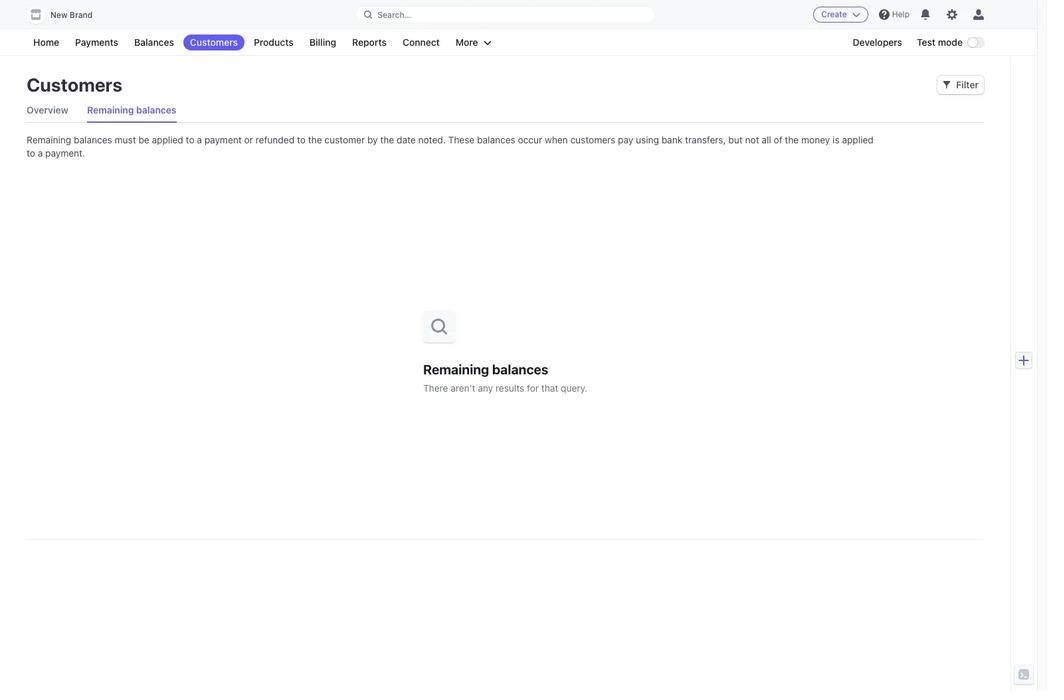 Task type: describe. For each thing, give the bounding box(es) containing it.
help button
[[874, 4, 915, 25]]

payments
[[75, 37, 118, 48]]

1 vertical spatial customers
[[27, 74, 122, 96]]

connect link
[[396, 35, 447, 51]]

payments link
[[69, 35, 125, 51]]

filter
[[957, 79, 979, 90]]

svg image
[[943, 81, 951, 89]]

remaining balances must be applied to a payment or refunded to the customer by the date noted. these balances occur when customers pay using bank transfers, but not all of the money is applied to a payment.
[[27, 134, 874, 159]]

remaining for remaining balances must be applied to a payment or refunded to the customer by the date noted. these balances occur when customers pay using bank transfers, but not all of the money is applied to a payment.
[[27, 134, 71, 146]]

tab list containing overview
[[27, 98, 984, 123]]

home link
[[27, 35, 66, 51]]

or
[[244, 134, 253, 146]]

Search… search field
[[356, 6, 654, 23]]

by
[[368, 134, 378, 146]]

1 applied from the left
[[152, 134, 183, 146]]

test
[[917, 37, 936, 48]]

help
[[893, 9, 910, 19]]

balances left occur
[[477, 134, 516, 146]]

reports link
[[346, 35, 393, 51]]

2 applied from the left
[[842, 134, 874, 146]]

remaining for remaining balances there aren't any results for that query.
[[423, 362, 489, 377]]

customer
[[325, 134, 365, 146]]

1 the from the left
[[308, 134, 322, 146]]

home
[[33, 37, 59, 48]]

overview link
[[27, 98, 68, 122]]

developers
[[853, 37, 903, 48]]

for
[[527, 383, 539, 394]]

create
[[822, 9, 847, 19]]

products link
[[247, 35, 300, 51]]

is
[[833, 134, 840, 146]]

pay
[[618, 134, 634, 146]]

connect
[[403, 37, 440, 48]]

billing link
[[303, 35, 343, 51]]

search…
[[378, 10, 411, 20]]

but
[[729, 134, 743, 146]]

bank
[[662, 134, 683, 146]]

money
[[802, 134, 830, 146]]

new brand button
[[27, 5, 106, 24]]

payment.
[[45, 148, 85, 159]]

0 vertical spatial a
[[197, 134, 202, 146]]

0 horizontal spatial to
[[27, 148, 35, 159]]

2 the from the left
[[380, 134, 394, 146]]

balances link
[[128, 35, 181, 51]]

that
[[542, 383, 559, 394]]

filter button
[[938, 76, 984, 94]]

any
[[478, 383, 493, 394]]

more button
[[449, 35, 498, 51]]

products
[[254, 37, 294, 48]]

overview
[[27, 104, 68, 116]]

reports
[[352, 37, 387, 48]]

customers link
[[183, 35, 245, 51]]

results
[[496, 383, 525, 394]]

refunded
[[256, 134, 295, 146]]

using
[[636, 134, 659, 146]]

must
[[115, 134, 136, 146]]

these
[[448, 134, 475, 146]]

aren't
[[451, 383, 476, 394]]



Task type: locate. For each thing, give the bounding box(es) containing it.
0 vertical spatial remaining
[[87, 104, 134, 116]]

to right refunded
[[297, 134, 306, 146]]

a left payment.
[[38, 148, 43, 159]]

customers left products
[[190, 37, 238, 48]]

1 horizontal spatial customers
[[190, 37, 238, 48]]

remaining up payment.
[[27, 134, 71, 146]]

more
[[456, 37, 478, 48]]

2 horizontal spatial to
[[297, 134, 306, 146]]

when
[[545, 134, 568, 146]]

developers link
[[846, 35, 909, 51]]

test mode
[[917, 37, 963, 48]]

tab list
[[27, 98, 984, 123]]

0 horizontal spatial remaining
[[27, 134, 71, 146]]

the right by at the top of page
[[380, 134, 394, 146]]

remaining balances there aren't any results for that query.
[[423, 362, 588, 394]]

the
[[308, 134, 322, 146], [380, 134, 394, 146], [785, 134, 799, 146]]

0 horizontal spatial applied
[[152, 134, 183, 146]]

applied right the be
[[152, 134, 183, 146]]

balances inside remaining balances there aren't any results for that query.
[[492, 362, 549, 377]]

balances inside remaining balances link
[[136, 104, 176, 116]]

to left payment.
[[27, 148, 35, 159]]

new brand
[[51, 10, 93, 20]]

remaining up aren't
[[423, 362, 489, 377]]

there
[[423, 383, 448, 394]]

new
[[51, 10, 68, 20]]

balances for remaining balances there aren't any results for that query.
[[492, 362, 549, 377]]

2 horizontal spatial remaining
[[423, 362, 489, 377]]

remaining inside remaining balances must be applied to a payment or refunded to the customer by the date noted. these balances occur when customers pay using bank transfers, but not all of the money is applied to a payment.
[[27, 134, 71, 146]]

balances up the be
[[136, 104, 176, 116]]

Search… text field
[[356, 6, 654, 23]]

the left customer
[[308, 134, 322, 146]]

1 vertical spatial remaining
[[27, 134, 71, 146]]

a left payment
[[197, 134, 202, 146]]

remaining balances link
[[87, 98, 176, 122]]

remaining inside "tab list"
[[87, 104, 134, 116]]

0 horizontal spatial customers
[[27, 74, 122, 96]]

remaining inside remaining balances there aren't any results for that query.
[[423, 362, 489, 377]]

noted.
[[418, 134, 446, 146]]

0 horizontal spatial a
[[38, 148, 43, 159]]

1 horizontal spatial remaining
[[87, 104, 134, 116]]

balances for remaining balances
[[136, 104, 176, 116]]

remaining for remaining balances
[[87, 104, 134, 116]]

3 the from the left
[[785, 134, 799, 146]]

to left payment
[[186, 134, 195, 146]]

remaining up 'must'
[[87, 104, 134, 116]]

billing
[[310, 37, 336, 48]]

customers
[[571, 134, 616, 146]]

remaining balances
[[87, 104, 176, 116]]

1 horizontal spatial to
[[186, 134, 195, 146]]

payment
[[205, 134, 242, 146]]

1 horizontal spatial applied
[[842, 134, 874, 146]]

balances up results
[[492, 362, 549, 377]]

brand
[[70, 10, 93, 20]]

2 vertical spatial remaining
[[423, 362, 489, 377]]

be
[[139, 134, 149, 146]]

to
[[186, 134, 195, 146], [297, 134, 306, 146], [27, 148, 35, 159]]

remaining
[[87, 104, 134, 116], [27, 134, 71, 146], [423, 362, 489, 377]]

the right "of"
[[785, 134, 799, 146]]

all
[[762, 134, 772, 146]]

not
[[745, 134, 760, 146]]

query.
[[561, 383, 588, 394]]

mode
[[938, 37, 963, 48]]

applied right "is"
[[842, 134, 874, 146]]

balances
[[136, 104, 176, 116], [74, 134, 112, 146], [477, 134, 516, 146], [492, 362, 549, 377]]

customers up overview
[[27, 74, 122, 96]]

date
[[397, 134, 416, 146]]

balances up payment.
[[74, 134, 112, 146]]

of
[[774, 134, 783, 146]]

1 horizontal spatial the
[[380, 134, 394, 146]]

0 horizontal spatial the
[[308, 134, 322, 146]]

create button
[[814, 7, 869, 23]]

balances for remaining balances must be applied to a payment or refunded to the customer by the date noted. these balances occur when customers pay using bank transfers, but not all of the money is applied to a payment.
[[74, 134, 112, 146]]

2 horizontal spatial the
[[785, 134, 799, 146]]

applied
[[152, 134, 183, 146], [842, 134, 874, 146]]

1 horizontal spatial a
[[197, 134, 202, 146]]

customers
[[190, 37, 238, 48], [27, 74, 122, 96]]

transfers,
[[685, 134, 726, 146]]

a
[[197, 134, 202, 146], [38, 148, 43, 159]]

1 vertical spatial a
[[38, 148, 43, 159]]

balances
[[134, 37, 174, 48]]

occur
[[518, 134, 543, 146]]

0 vertical spatial customers
[[190, 37, 238, 48]]



Task type: vqa. For each thing, say whether or not it's contained in the screenshot.
first Successful 0 from the top of the page
no



